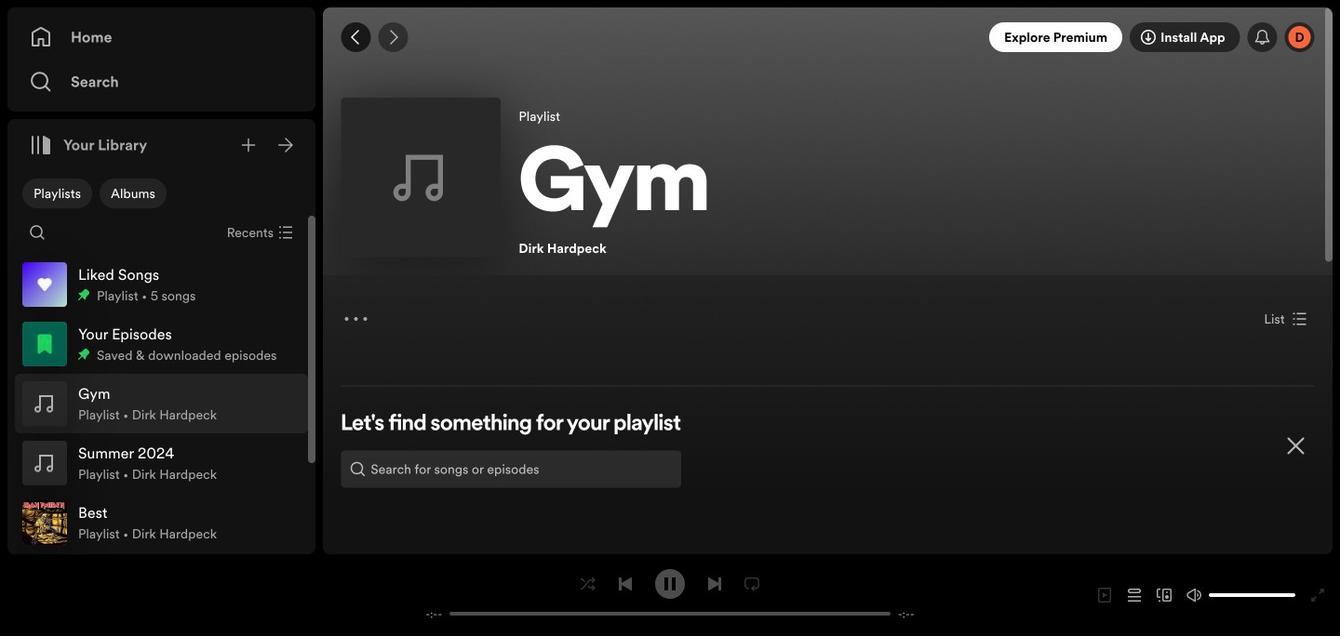 Task type: vqa. For each thing, say whether or not it's contained in the screenshot.
THE DISABLE REPEAT image
yes



Task type: locate. For each thing, give the bounding box(es) containing it.
close image
[[1285, 435, 1308, 458]]

list item
[[15, 374, 308, 434]]

none search field search in your library
[[22, 218, 52, 248]]

volume high image
[[1187, 588, 1202, 603]]

none search field inside main element
[[22, 218, 52, 248]]

None checkbox
[[22, 179, 92, 209], [100, 179, 167, 209], [22, 179, 92, 209], [100, 179, 167, 209]]

none search field search for songs or episodes
[[341, 451, 681, 488]]

player controls element
[[405, 569, 935, 622]]

connect to a device image
[[1157, 588, 1172, 603]]

1 horizontal spatial none search field
[[341, 451, 681, 488]]

Search for songs or episodes field
[[341, 451, 681, 488]]

4 group from the top
[[15, 434, 308, 493]]

None search field
[[22, 218, 52, 248], [341, 451, 681, 488]]

go back image
[[348, 30, 363, 45]]

0 vertical spatial none search field
[[22, 218, 52, 248]]

go forward image
[[386, 30, 401, 45]]

group
[[15, 255, 308, 315], [15, 315, 308, 374], [15, 374, 308, 434], [15, 434, 308, 493], [15, 493, 308, 553]]

1 vertical spatial none search field
[[341, 451, 681, 488]]

list item inside main element
[[15, 374, 308, 434]]

0 horizontal spatial none search field
[[22, 218, 52, 248]]

previous image
[[618, 577, 633, 592]]

None button
[[1257, 305, 1315, 334]]

1 group from the top
[[15, 255, 308, 315]]



Task type: describe. For each thing, give the bounding box(es) containing it.
Recents, List view field
[[212, 218, 304, 248]]

disable repeat image
[[745, 577, 760, 592]]

enable shuffle image
[[581, 577, 596, 592]]

top bar and user menu element
[[323, 7, 1333, 67]]

5 group from the top
[[15, 493, 308, 553]]

search in your library image
[[30, 225, 45, 240]]

main element
[[7, 7, 316, 637]]

what's new image
[[1255, 30, 1270, 45]]

next image
[[707, 577, 722, 592]]

pause image
[[663, 577, 678, 592]]

3 group from the top
[[15, 374, 308, 434]]

2 group from the top
[[15, 315, 308, 374]]

Disable repeat checkbox
[[737, 569, 767, 599]]



